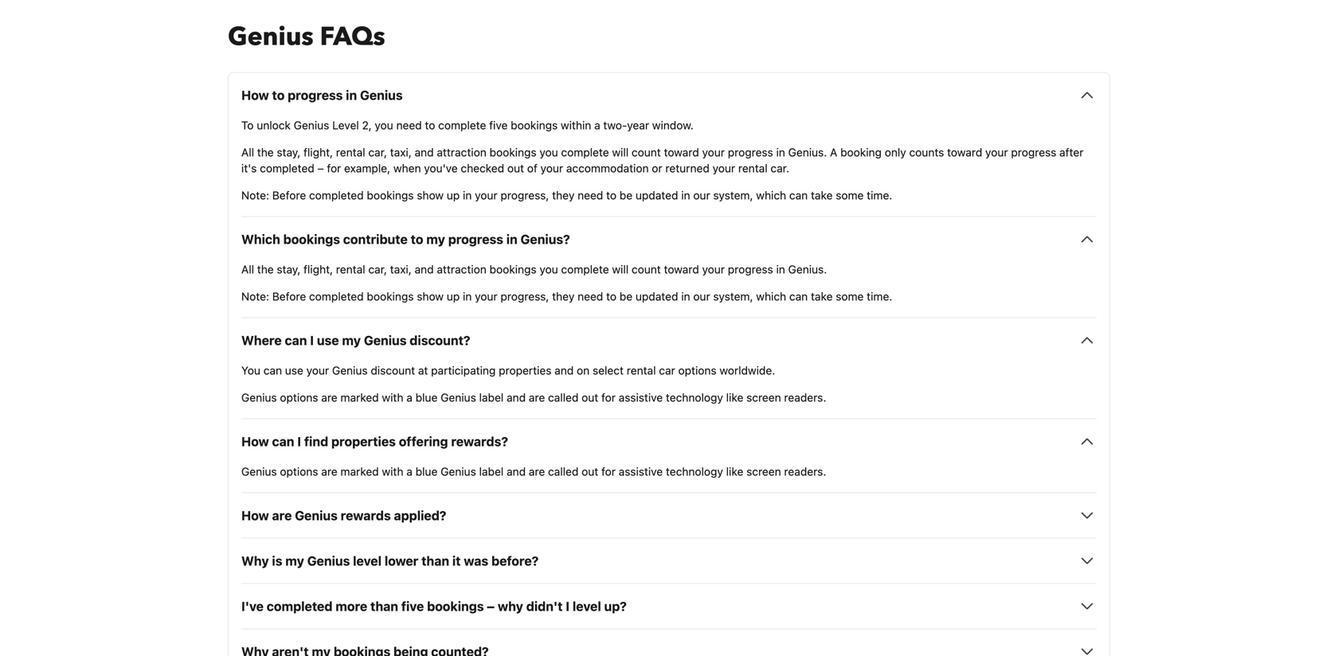 Task type: describe. For each thing, give the bounding box(es) containing it.
bookings up where can i use my genius discount?
[[367, 290, 414, 303]]

car.
[[771, 162, 790, 175]]

when
[[394, 162, 421, 175]]

completed down example,
[[309, 189, 364, 202]]

the for all the stay, flight, rental car, taxi, and attraction bookings you complete will count toward your progress in genius. a booking only counts toward your progress after it's completed – for example, when you've checked out of your accommodation or returned your rental car.
[[257, 146, 274, 159]]

properties inside how can i find properties offering rewards? "dropdown button"
[[331, 434, 396, 449]]

1 marked from the top
[[341, 391, 379, 404]]

how are genius rewards applied? button
[[241, 506, 1097, 525]]

2 which from the top
[[756, 290, 787, 303]]

level
[[332, 119, 359, 132]]

2 up from the top
[[447, 290, 460, 303]]

2 vertical spatial need
[[578, 290, 603, 303]]

2 like from the top
[[726, 465, 744, 478]]

1 which from the top
[[756, 189, 787, 202]]

1 be from the top
[[620, 189, 633, 202]]

2 they from the top
[[552, 290, 575, 303]]

1 readers. from the top
[[784, 391, 827, 404]]

1 system, from the top
[[714, 189, 753, 202]]

the for all the stay, flight, rental car, taxi, and attraction bookings you complete will count toward your progress in genius.
[[257, 263, 274, 276]]

– inside dropdown button
[[487, 599, 495, 614]]

genius inside "dropdown button"
[[364, 333, 407, 348]]

you
[[241, 364, 261, 377]]

where can i use my genius discount?
[[241, 333, 470, 348]]

your right counts
[[986, 146, 1008, 159]]

you for all the stay, flight, rental car, taxi, and attraction bookings you complete will count toward your progress in genius.
[[540, 263, 558, 276]]

on
[[577, 364, 590, 377]]

rental up example,
[[336, 146, 365, 159]]

of
[[527, 162, 538, 175]]

rental left car
[[627, 364, 656, 377]]

genius. for all the stay, flight, rental car, taxi, and attraction bookings you complete will count toward your progress in genius.
[[789, 263, 827, 276]]

i've completed more than five bookings – why didn't i level up? button
[[241, 597, 1097, 616]]

taxi, for all the stay, flight, rental car, taxi, and attraction bookings you complete will count toward your progress in genius. a booking only counts toward your progress after it's completed – for example, when you've checked out of your accommodation or returned your rental car.
[[390, 146, 412, 159]]

i for find
[[297, 434, 301, 449]]

your down "which bookings contribute to my progress in genius?" dropdown button
[[702, 263, 725, 276]]

for inside the all the stay, flight, rental car, taxi, and attraction bookings you complete will count toward your progress in genius. a booking only counts toward your progress after it's completed – for example, when you've checked out of your accommodation or returned your rental car.
[[327, 162, 341, 175]]

0 vertical spatial you
[[375, 119, 393, 132]]

why
[[241, 554, 269, 569]]

1 note: before completed bookings show up in your progress, they need to be updated in our system, which can take some time. from the top
[[241, 189, 893, 202]]

more
[[336, 599, 368, 614]]

applied?
[[394, 508, 447, 523]]

1 assistive from the top
[[619, 391, 663, 404]]

to unlock genius level 2, you need to complete five bookings within a two-year window.
[[241, 119, 694, 132]]

2 system, from the top
[[714, 290, 753, 303]]

out inside the all the stay, flight, rental car, taxi, and attraction bookings you complete will count toward your progress in genius. a booking only counts toward your progress after it's completed – for example, when you've checked out of your accommodation or returned your rental car.
[[507, 162, 524, 175]]

your right of
[[541, 162, 563, 175]]

a
[[830, 146, 838, 159]]

2 label from the top
[[479, 465, 504, 478]]

bookings down "it"
[[427, 599, 484, 614]]

rewards?
[[451, 434, 508, 449]]

2 vertical spatial for
[[602, 465, 616, 478]]

0 vertical spatial options
[[679, 364, 717, 377]]

0 vertical spatial complete
[[438, 119, 486, 132]]

1 time. from the top
[[867, 189, 893, 202]]

only
[[885, 146, 907, 159]]

1 label from the top
[[479, 391, 504, 404]]

to up where can i use my genius discount? "dropdown button"
[[606, 290, 617, 303]]

it
[[452, 554, 461, 569]]

car
[[659, 364, 675, 377]]

than inside dropdown button
[[371, 599, 398, 614]]

bookings right which
[[283, 232, 340, 247]]

flight, for all the stay, flight, rental car, taxi, and attraction bookings you complete will count toward your progress in genius. a booking only counts toward your progress after it's completed – for example, when you've checked out of your accommodation or returned your rental car.
[[304, 146, 333, 159]]

1 before from the top
[[272, 189, 306, 202]]

you've
[[424, 162, 458, 175]]

2 show from the top
[[417, 290, 444, 303]]

why
[[498, 599, 523, 614]]

year
[[627, 119, 649, 132]]

1 vertical spatial need
[[578, 189, 603, 202]]

level inside dropdown button
[[573, 599, 601, 614]]

2 blue from the top
[[416, 465, 438, 478]]

1 genius options are marked with a blue genius label and are called out for assistive technology like screen readers. from the top
[[241, 391, 827, 404]]

completed inside dropdown button
[[267, 599, 333, 614]]

how to progress in genius button
[[241, 86, 1097, 105]]

how can i find properties offering rewards? button
[[241, 432, 1097, 451]]

0 vertical spatial five
[[489, 119, 508, 132]]

didn't
[[526, 599, 563, 614]]

1 blue from the top
[[416, 391, 438, 404]]

2 vertical spatial a
[[407, 465, 413, 478]]

which
[[241, 232, 280, 247]]

i for use
[[310, 333, 314, 348]]

unlock
[[257, 119, 291, 132]]

it's
[[241, 162, 257, 175]]

checked
[[461, 162, 504, 175]]

how are genius rewards applied?
[[241, 508, 447, 523]]

2 vertical spatial out
[[582, 465, 599, 478]]

how for how are genius rewards applied?
[[241, 508, 269, 523]]

i've completed more than five bookings – why didn't i level up?
[[241, 599, 627, 614]]

1 vertical spatial for
[[602, 391, 616, 404]]

2 readers. from the top
[[784, 465, 827, 478]]

0 vertical spatial a
[[595, 119, 601, 132]]

is
[[272, 554, 282, 569]]

car, for all the stay, flight, rental car, taxi, and attraction bookings you complete will count toward your progress in genius. a booking only counts toward your progress after it's completed – for example, when you've checked out of your accommodation or returned your rental car.
[[368, 146, 387, 159]]

– inside the all the stay, flight, rental car, taxi, and attraction bookings you complete will count toward your progress in genius. a booking only counts toward your progress after it's completed – for example, when you've checked out of your accommodation or returned your rental car.
[[318, 162, 324, 175]]

bookings left within
[[511, 119, 558, 132]]

taxi, for all the stay, flight, rental car, taxi, and attraction bookings you complete will count toward your progress in genius.
[[390, 263, 412, 276]]

1 like from the top
[[726, 391, 744, 404]]

all for all the stay, flight, rental car, taxi, and attraction bookings you complete will count toward your progress in genius.
[[241, 263, 254, 276]]

and inside the all the stay, flight, rental car, taxi, and attraction bookings you complete will count toward your progress in genius. a booking only counts toward your progress after it's completed – for example, when you've checked out of your accommodation or returned your rental car.
[[415, 146, 434, 159]]

which bookings contribute to my progress in genius? button
[[241, 230, 1097, 249]]

find
[[304, 434, 328, 449]]

booking
[[841, 146, 882, 159]]

attraction for all the stay, flight, rental car, taxi, and attraction bookings you complete will count toward your progress in genius.
[[437, 263, 487, 276]]

2 take from the top
[[811, 290, 833, 303]]

contribute
[[343, 232, 408, 247]]

genius. for all the stay, flight, rental car, taxi, and attraction bookings you complete will count toward your progress in genius. a booking only counts toward your progress after it's completed – for example, when you've checked out of your accommodation or returned your rental car.
[[789, 146, 827, 159]]

to up "unlock"
[[272, 88, 285, 103]]

and down rewards?
[[507, 465, 526, 478]]

2 marked from the top
[[341, 465, 379, 478]]

2 time. from the top
[[867, 290, 893, 303]]

up?
[[604, 599, 627, 614]]

rewards
[[341, 508, 391, 523]]

to
[[241, 119, 254, 132]]

to up you've
[[425, 119, 435, 132]]

discount?
[[410, 333, 470, 348]]

2 our from the top
[[693, 290, 710, 303]]

and left on
[[555, 364, 574, 377]]

window.
[[652, 119, 694, 132]]

offering
[[399, 434, 448, 449]]

two-
[[604, 119, 627, 132]]

to down accommodation on the left top
[[606, 189, 617, 202]]

1 screen from the top
[[747, 391, 781, 404]]

my for genius
[[342, 333, 361, 348]]

your down all the stay, flight, rental car, taxi, and attraction bookings you complete will count toward your progress in genius.
[[475, 290, 498, 303]]

complete for all the stay, flight, rental car, taxi, and attraction bookings you complete will count toward your progress in genius. a booking only counts toward your progress after it's completed – for example, when you've checked out of your accommodation or returned your rental car.
[[561, 146, 609, 159]]

discount
[[371, 364, 415, 377]]

2 vertical spatial options
[[280, 465, 318, 478]]

toward right counts
[[947, 146, 983, 159]]

can for where can i use my genius discount?
[[285, 333, 307, 348]]

bookings inside the all the stay, flight, rental car, taxi, and attraction bookings you complete will count toward your progress in genius. a booking only counts toward your progress after it's completed – for example, when you've checked out of your accommodation or returned your rental car.
[[490, 146, 537, 159]]

completed inside the all the stay, flight, rental car, taxi, and attraction bookings you complete will count toward your progress in genius. a booking only counts toward your progress after it's completed – for example, when you've checked out of your accommodation or returned your rental car.
[[260, 162, 315, 175]]

to right 'contribute'
[[411, 232, 423, 247]]

at
[[418, 364, 428, 377]]

bookings down genius?
[[490, 263, 537, 276]]

example,
[[344, 162, 391, 175]]



Task type: locate. For each thing, give the bounding box(es) containing it.
label down you can use your genius discount at participating properties and on select rental car options worldwide.
[[479, 391, 504, 404]]

1 horizontal spatial –
[[487, 599, 495, 614]]

2 horizontal spatial i
[[566, 599, 570, 614]]

a down discount
[[407, 391, 413, 404]]

rental left car. at the right top of page
[[739, 162, 768, 175]]

1 horizontal spatial i
[[310, 333, 314, 348]]

1 vertical spatial properties
[[331, 434, 396, 449]]

0 vertical spatial our
[[693, 189, 710, 202]]

1 vertical spatial they
[[552, 290, 575, 303]]

1 taxi, from the top
[[390, 146, 412, 159]]

genius inside dropdown button
[[307, 554, 350, 569]]

1 vertical spatial flight,
[[304, 263, 333, 276]]

stay, for all the stay, flight, rental car, taxi, and attraction bookings you complete will count toward your progress in genius.
[[277, 263, 301, 276]]

note: before completed bookings show up in your progress, they need to be updated in our system, which can take some time.
[[241, 189, 893, 202], [241, 290, 893, 303]]

out
[[507, 162, 524, 175], [582, 391, 599, 404], [582, 465, 599, 478]]

like down how can i find properties offering rewards? "dropdown button"
[[726, 465, 744, 478]]

flight, inside the all the stay, flight, rental car, taxi, and attraction bookings you complete will count toward your progress in genius. a booking only counts toward your progress after it's completed – for example, when you've checked out of your accommodation or returned your rental car.
[[304, 146, 333, 159]]

how for how to progress in genius
[[241, 88, 269, 103]]

toward for all the stay, flight, rental car, taxi, and attraction bookings you complete will count toward your progress in genius. a booking only counts toward your progress after it's completed – for example, when you've checked out of your accommodation or returned your rental car.
[[664, 146, 699, 159]]

are inside dropdown button
[[272, 508, 292, 523]]

note:
[[241, 189, 269, 202], [241, 290, 269, 303]]

0 vertical spatial car,
[[368, 146, 387, 159]]

be down accommodation on the left top
[[620, 189, 633, 202]]

can for how can i find properties offering rewards?
[[272, 434, 294, 449]]

i've
[[241, 599, 264, 614]]

0 vertical spatial label
[[479, 391, 504, 404]]

level left up?
[[573, 599, 601, 614]]

0 vertical spatial screen
[[747, 391, 781, 404]]

note: before completed bookings show up in your progress, they need to be updated in our system, which can take some time. down all the stay, flight, rental car, taxi, and attraction bookings you complete will count toward your progress in genius.
[[241, 290, 893, 303]]

how up the to
[[241, 88, 269, 103]]

1 vertical spatial which
[[756, 290, 787, 303]]

within
[[561, 119, 591, 132]]

use inside "dropdown button"
[[317, 333, 339, 348]]

1 horizontal spatial properties
[[499, 364, 552, 377]]

can inside "dropdown button"
[[272, 434, 294, 449]]

complete inside the all the stay, flight, rental car, taxi, and attraction bookings you complete will count toward your progress in genius. a booking only counts toward your progress after it's completed – for example, when you've checked out of your accommodation or returned your rental car.
[[561, 146, 609, 159]]

than right more
[[371, 599, 398, 614]]

1 vertical spatial a
[[407, 391, 413, 404]]

1 count from the top
[[632, 146, 661, 159]]

marked
[[341, 391, 379, 404], [341, 465, 379, 478]]

i inside i've completed more than five bookings – why didn't i level up? dropdown button
[[566, 599, 570, 614]]

level inside dropdown button
[[353, 554, 382, 569]]

marked down discount
[[341, 391, 379, 404]]

car, inside the all the stay, flight, rental car, taxi, and attraction bookings you complete will count toward your progress in genius. a booking only counts toward your progress after it's completed – for example, when you've checked out of your accommodation or returned your rental car.
[[368, 146, 387, 159]]

genius
[[228, 19, 314, 54], [360, 88, 403, 103], [294, 119, 329, 132], [364, 333, 407, 348], [332, 364, 368, 377], [241, 391, 277, 404], [441, 391, 476, 404], [241, 465, 277, 478], [441, 465, 476, 478], [295, 508, 338, 523], [307, 554, 350, 569]]

need down accommodation on the left top
[[578, 189, 603, 202]]

counts
[[910, 146, 944, 159]]

than left "it"
[[422, 554, 449, 569]]

1 horizontal spatial use
[[317, 333, 339, 348]]

count up or
[[632, 146, 661, 159]]

time.
[[867, 189, 893, 202], [867, 290, 893, 303]]

1 vertical spatial up
[[447, 290, 460, 303]]

count down "which bookings contribute to my progress in genius?" dropdown button
[[632, 263, 661, 276]]

take
[[811, 189, 833, 202], [811, 290, 833, 303]]

how
[[241, 88, 269, 103], [241, 434, 269, 449], [241, 508, 269, 523]]

1 vertical spatial marked
[[341, 465, 379, 478]]

updated
[[636, 189, 678, 202], [636, 290, 678, 303]]

assistive down car
[[619, 391, 663, 404]]

which down car. at the right top of page
[[756, 189, 787, 202]]

called
[[548, 391, 579, 404], [548, 465, 579, 478]]

up up the discount?
[[447, 290, 460, 303]]

1 called from the top
[[548, 391, 579, 404]]

1 vertical spatial options
[[280, 391, 318, 404]]

my inside "dropdown button"
[[342, 333, 361, 348]]

all for all the stay, flight, rental car, taxi, and attraction bookings you complete will count toward your progress in genius. a booking only counts toward your progress after it's completed – for example, when you've checked out of your accommodation or returned your rental car.
[[241, 146, 254, 159]]

before
[[272, 189, 306, 202], [272, 290, 306, 303]]

taxi, inside the all the stay, flight, rental car, taxi, and attraction bookings you complete will count toward your progress in genius. a booking only counts toward your progress after it's completed – for example, when you've checked out of your accommodation or returned your rental car.
[[390, 146, 412, 159]]

to
[[272, 88, 285, 103], [425, 119, 435, 132], [606, 189, 617, 202], [411, 232, 423, 247], [606, 290, 617, 303]]

up down you've
[[447, 189, 460, 202]]

1 all from the top
[[241, 146, 254, 159]]

attraction down 'which bookings contribute to my progress in genius?'
[[437, 263, 487, 276]]

1 vertical spatial attraction
[[437, 263, 487, 276]]

0 vertical spatial how
[[241, 88, 269, 103]]

will up accommodation on the left top
[[612, 146, 629, 159]]

or
[[652, 162, 663, 175]]

1 vertical spatial our
[[693, 290, 710, 303]]

0 vertical spatial be
[[620, 189, 633, 202]]

my inside dropdown button
[[285, 554, 304, 569]]

genius options are marked with a blue genius label and are called out for assistive technology like screen readers. down rewards?
[[241, 465, 827, 478]]

which
[[756, 189, 787, 202], [756, 290, 787, 303]]

where can i use my genius discount? button
[[241, 331, 1097, 350]]

for
[[327, 162, 341, 175], [602, 391, 616, 404], [602, 465, 616, 478]]

will for all the stay, flight, rental car, taxi, and attraction bookings you complete will count toward your progress in genius. a booking only counts toward your progress after it's completed – for example, when you've checked out of your accommodation or returned your rental car.
[[612, 146, 629, 159]]

0 vertical spatial show
[[417, 189, 444, 202]]

all inside the all the stay, flight, rental car, taxi, and attraction bookings you complete will count toward your progress in genius. a booking only counts toward your progress after it's completed – for example, when you've checked out of your accommodation or returned your rental car.
[[241, 146, 254, 159]]

– left example,
[[318, 162, 324, 175]]

show up the discount?
[[417, 290, 444, 303]]

0 vertical spatial which
[[756, 189, 787, 202]]

note: before completed bookings show up in your progress, they need to be updated in our system, which can take some time. down of
[[241, 189, 893, 202]]

can inside "dropdown button"
[[285, 333, 307, 348]]

complete for all the stay, flight, rental car, taxi, and attraction bookings you complete will count toward your progress in genius.
[[561, 263, 609, 276]]

0 vertical spatial they
[[552, 189, 575, 202]]

1 vertical spatial blue
[[416, 465, 438, 478]]

label down rewards?
[[479, 465, 504, 478]]

car, up example,
[[368, 146, 387, 159]]

0 vertical spatial my
[[427, 232, 445, 247]]

and down 'which bookings contribute to my progress in genius?'
[[415, 263, 434, 276]]

completed right it's
[[260, 162, 315, 175]]

completed
[[260, 162, 315, 175], [309, 189, 364, 202], [309, 290, 364, 303], [267, 599, 333, 614]]

bookings up of
[[490, 146, 537, 159]]

complete down genius?
[[561, 263, 609, 276]]

rental down 'contribute'
[[336, 263, 365, 276]]

toward up returned
[[664, 146, 699, 159]]

0 vertical spatial readers.
[[784, 391, 827, 404]]

technology down car
[[666, 391, 723, 404]]

progress
[[288, 88, 343, 103], [728, 146, 773, 159], [1011, 146, 1057, 159], [448, 232, 504, 247], [728, 263, 773, 276]]

genius. inside the all the stay, flight, rental car, taxi, and attraction bookings you complete will count toward your progress in genius. a booking only counts toward your progress after it's completed – for example, when you've checked out of your accommodation or returned your rental car.
[[789, 146, 827, 159]]

1 vertical spatial complete
[[561, 146, 609, 159]]

0 vertical spatial up
[[447, 189, 460, 202]]

how to progress in genius
[[241, 88, 403, 103]]

1 some from the top
[[836, 189, 864, 202]]

0 vertical spatial some
[[836, 189, 864, 202]]

five down lower
[[401, 599, 424, 614]]

2 progress, from the top
[[501, 290, 549, 303]]

returned
[[666, 162, 710, 175]]

–
[[318, 162, 324, 175], [487, 599, 495, 614]]

complete
[[438, 119, 486, 132], [561, 146, 609, 159], [561, 263, 609, 276]]

you
[[375, 119, 393, 132], [540, 146, 558, 159], [540, 263, 558, 276]]

blue down at
[[416, 391, 438, 404]]

why is my genius level lower than it was before?
[[241, 554, 539, 569]]

with down "how can i find properties offering rewards?"
[[382, 465, 404, 478]]

how for how can i find properties offering rewards?
[[241, 434, 269, 449]]

1 vertical spatial technology
[[666, 465, 723, 478]]

2 vertical spatial i
[[566, 599, 570, 614]]

was
[[464, 554, 489, 569]]

2 stay, from the top
[[277, 263, 301, 276]]

1 vertical spatial system,
[[714, 290, 753, 303]]

show
[[417, 189, 444, 202], [417, 290, 444, 303]]

than
[[422, 554, 449, 569], [371, 599, 398, 614]]

blue
[[416, 391, 438, 404], [416, 465, 438, 478]]

a down offering on the bottom left of page
[[407, 465, 413, 478]]

attraction
[[437, 146, 487, 159], [437, 263, 487, 276]]

after
[[1060, 146, 1084, 159]]

1 vertical spatial my
[[342, 333, 361, 348]]

progress,
[[501, 189, 549, 202], [501, 290, 549, 303]]

your down where can i use my genius discount?
[[307, 364, 329, 377]]

attraction up you've
[[437, 146, 487, 159]]

1 show from the top
[[417, 189, 444, 202]]

2 vertical spatial complete
[[561, 263, 609, 276]]

1 our from the top
[[693, 189, 710, 202]]

1 horizontal spatial level
[[573, 599, 601, 614]]

0 horizontal spatial my
[[285, 554, 304, 569]]

2 car, from the top
[[368, 263, 387, 276]]

0 vertical spatial all
[[241, 146, 254, 159]]

0 vertical spatial assistive
[[619, 391, 663, 404]]

for left example,
[[327, 162, 341, 175]]

0 vertical spatial attraction
[[437, 146, 487, 159]]

genius.
[[789, 146, 827, 159], [789, 263, 827, 276]]

1 the from the top
[[257, 146, 274, 159]]

2 assistive from the top
[[619, 465, 663, 478]]

1 vertical spatial genius options are marked with a blue genius label and are called out for assistive technology like screen readers.
[[241, 465, 827, 478]]

our down returned
[[693, 189, 710, 202]]

count for all the stay, flight, rental car, taxi, and attraction bookings you complete will count toward your progress in genius.
[[632, 263, 661, 276]]

2 how from the top
[[241, 434, 269, 449]]

2 vertical spatial you
[[540, 263, 558, 276]]

flight, for all the stay, flight, rental car, taxi, and attraction bookings you complete will count toward your progress in genius.
[[304, 263, 333, 276]]

the
[[257, 146, 274, 159], [257, 263, 274, 276]]

1 vertical spatial readers.
[[784, 465, 827, 478]]

you for all the stay, flight, rental car, taxi, and attraction bookings you complete will count toward your progress in genius. a booking only counts toward your progress after it's completed – for example, when you've checked out of your accommodation or returned your rental car.
[[540, 146, 558, 159]]

will for all the stay, flight, rental car, taxi, and attraction bookings you complete will count toward your progress in genius.
[[612, 263, 629, 276]]

0 vertical spatial properties
[[499, 364, 552, 377]]

0 vertical spatial note: before completed bookings show up in your progress, they need to be updated in our system, which can take some time.
[[241, 189, 893, 202]]

1 vertical spatial assistive
[[619, 465, 663, 478]]

your up returned
[[702, 146, 725, 159]]

1 horizontal spatial five
[[489, 119, 508, 132]]

1 up from the top
[[447, 189, 460, 202]]

2 be from the top
[[620, 290, 633, 303]]

1 car, from the top
[[368, 146, 387, 159]]

1 stay, from the top
[[277, 146, 301, 159]]

all the stay, flight, rental car, taxi, and attraction bookings you complete will count toward your progress in genius.
[[241, 263, 827, 276]]

0 vertical spatial like
[[726, 391, 744, 404]]

1 vertical spatial all
[[241, 263, 254, 276]]

0 vertical spatial flight,
[[304, 146, 333, 159]]

bookings
[[511, 119, 558, 132], [490, 146, 537, 159], [367, 189, 414, 202], [283, 232, 340, 247], [490, 263, 537, 276], [367, 290, 414, 303], [427, 599, 484, 614]]

0 horizontal spatial i
[[297, 434, 301, 449]]

label
[[479, 391, 504, 404], [479, 465, 504, 478]]

use
[[317, 333, 339, 348], [285, 364, 303, 377]]

1 vertical spatial take
[[811, 290, 833, 303]]

2 will from the top
[[612, 263, 629, 276]]

2 before from the top
[[272, 290, 306, 303]]

2 genius. from the top
[[789, 263, 827, 276]]

i inside how can i find properties offering rewards? "dropdown button"
[[297, 434, 301, 449]]

before up where
[[272, 290, 306, 303]]

assistive
[[619, 391, 663, 404], [619, 465, 663, 478]]

stay,
[[277, 146, 301, 159], [277, 263, 301, 276]]

1 flight, from the top
[[304, 146, 333, 159]]

they
[[552, 189, 575, 202], [552, 290, 575, 303]]

faqs
[[320, 19, 385, 54]]

level
[[353, 554, 382, 569], [573, 599, 601, 614]]

0 vertical spatial blue
[[416, 391, 438, 404]]

2 count from the top
[[632, 263, 661, 276]]

progress, down of
[[501, 189, 549, 202]]

count for all the stay, flight, rental car, taxi, and attraction bookings you complete will count toward your progress in genius. a booking only counts toward your progress after it's completed – for example, when you've checked out of your accommodation or returned your rental car.
[[632, 146, 661, 159]]

1 vertical spatial count
[[632, 263, 661, 276]]

our
[[693, 189, 710, 202], [693, 290, 710, 303]]

are
[[321, 391, 338, 404], [529, 391, 545, 404], [321, 465, 338, 478], [529, 465, 545, 478], [272, 508, 292, 523]]

2 note: from the top
[[241, 290, 269, 303]]

3 how from the top
[[241, 508, 269, 523]]

how can i find properties offering rewards?
[[241, 434, 508, 449]]

your
[[702, 146, 725, 159], [986, 146, 1008, 159], [541, 162, 563, 175], [713, 162, 736, 175], [475, 189, 498, 202], [702, 263, 725, 276], [475, 290, 498, 303], [307, 364, 329, 377]]

they down all the stay, flight, rental car, taxi, and attraction bookings you complete will count toward your progress in genius.
[[552, 290, 575, 303]]

all the stay, flight, rental car, taxi, and attraction bookings you complete will count toward your progress in genius. a booking only counts toward your progress after it's completed – for example, when you've checked out of your accommodation or returned your rental car.
[[241, 146, 1084, 175]]

1 vertical spatial the
[[257, 263, 274, 276]]

the down "unlock"
[[257, 146, 274, 159]]

1 how from the top
[[241, 88, 269, 103]]

complete up accommodation on the left top
[[561, 146, 609, 159]]

0 vertical spatial updated
[[636, 189, 678, 202]]

options right car
[[679, 364, 717, 377]]

before?
[[492, 554, 539, 569]]

1 vertical spatial i
[[297, 434, 301, 449]]

i
[[310, 333, 314, 348], [297, 434, 301, 449], [566, 599, 570, 614]]

rental
[[336, 146, 365, 159], [739, 162, 768, 175], [336, 263, 365, 276], [627, 364, 656, 377]]

stay, for all the stay, flight, rental car, taxi, and attraction bookings you complete will count toward your progress in genius. a booking only counts toward your progress after it's completed – for example, when you've checked out of your accommodation or returned your rental car.
[[277, 146, 301, 159]]

0 vertical spatial i
[[310, 333, 314, 348]]

than inside dropdown button
[[422, 554, 449, 569]]

readers.
[[784, 391, 827, 404], [784, 465, 827, 478]]

2 attraction from the top
[[437, 263, 487, 276]]

completed up where can i use my genius discount?
[[309, 290, 364, 303]]

1 vertical spatial use
[[285, 364, 303, 377]]

your down checked
[[475, 189, 498, 202]]

0 vertical spatial use
[[317, 333, 339, 348]]

will inside the all the stay, flight, rental car, taxi, and attraction bookings you complete will count toward your progress in genius. a booking only counts toward your progress after it's completed – for example, when you've checked out of your accommodation or returned your rental car.
[[612, 146, 629, 159]]

progress, down all the stay, flight, rental car, taxi, and attraction bookings you complete will count toward your progress in genius.
[[501, 290, 549, 303]]

2 with from the top
[[382, 465, 404, 478]]

1 they from the top
[[552, 189, 575, 202]]

0 vertical spatial note:
[[241, 189, 269, 202]]

completed right i've
[[267, 599, 333, 614]]

1 with from the top
[[382, 391, 404, 404]]

options down find
[[280, 465, 318, 478]]

note: up where
[[241, 290, 269, 303]]

0 vertical spatial time.
[[867, 189, 893, 202]]

1 vertical spatial genius.
[[789, 263, 827, 276]]

0 vertical spatial need
[[396, 119, 422, 132]]

2 some from the top
[[836, 290, 864, 303]]

will down "which bookings contribute to my progress in genius?" dropdown button
[[612, 263, 629, 276]]

i inside where can i use my genius discount? "dropdown button"
[[310, 333, 314, 348]]

1 vertical spatial label
[[479, 465, 504, 478]]

2 technology from the top
[[666, 465, 723, 478]]

0 horizontal spatial five
[[401, 599, 424, 614]]

0 vertical spatial for
[[327, 162, 341, 175]]

1 vertical spatial how
[[241, 434, 269, 449]]

in inside the all the stay, flight, rental car, taxi, and attraction bookings you complete will count toward your progress in genius. a booking only counts toward your progress after it's completed – for example, when you've checked out of your accommodation or returned your rental car.
[[776, 146, 785, 159]]

in inside how to progress in genius dropdown button
[[346, 88, 357, 103]]

car, down 'contribute'
[[368, 263, 387, 276]]

and down you can use your genius discount at participating properties and on select rental car options worldwide.
[[507, 391, 526, 404]]

1 take from the top
[[811, 189, 833, 202]]

car, for all the stay, flight, rental car, taxi, and attraction bookings you complete will count toward your progress in genius.
[[368, 263, 387, 276]]

how left find
[[241, 434, 269, 449]]

0 vertical spatial will
[[612, 146, 629, 159]]

where
[[241, 333, 282, 348]]

1 vertical spatial called
[[548, 465, 579, 478]]

genius options are marked with a blue genius label and are called out for assistive technology like screen readers. down you can use your genius discount at participating properties and on select rental car options worldwide.
[[241, 391, 827, 404]]

my for progress
[[427, 232, 445, 247]]

toward down "which bookings contribute to my progress in genius?" dropdown button
[[664, 263, 699, 276]]

2 called from the top
[[548, 465, 579, 478]]

– left "why"
[[487, 599, 495, 614]]

2,
[[362, 119, 372, 132]]

count
[[632, 146, 661, 159], [632, 263, 661, 276]]

1 will from the top
[[612, 146, 629, 159]]

your right returned
[[713, 162, 736, 175]]

1 updated from the top
[[636, 189, 678, 202]]

1 vertical spatial updated
[[636, 290, 678, 303]]

1 vertical spatial time.
[[867, 290, 893, 303]]

2 horizontal spatial my
[[427, 232, 445, 247]]

0 vertical spatial with
[[382, 391, 404, 404]]

all down which
[[241, 263, 254, 276]]

show down you've
[[417, 189, 444, 202]]

why is my genius level lower than it was before? button
[[241, 552, 1097, 571]]

2 updated from the top
[[636, 290, 678, 303]]

can for you can use your genius discount at participating properties and on select rental car options worldwide.
[[264, 364, 282, 377]]

0 vertical spatial genius.
[[789, 146, 827, 159]]

genius?
[[521, 232, 570, 247]]

and up you've
[[415, 146, 434, 159]]

select
[[593, 364, 624, 377]]

level left lower
[[353, 554, 382, 569]]

0 vertical spatial genius options are marked with a blue genius label and are called out for assistive technology like screen readers.
[[241, 391, 827, 404]]

with
[[382, 391, 404, 404], [382, 465, 404, 478]]

0 vertical spatial stay,
[[277, 146, 301, 159]]

2 the from the top
[[257, 263, 274, 276]]

1 note: from the top
[[241, 189, 269, 202]]

0 vertical spatial count
[[632, 146, 661, 159]]

assistive down how can i find properties offering rewards? "dropdown button"
[[619, 465, 663, 478]]

0 vertical spatial progress,
[[501, 189, 549, 202]]

1 vertical spatial taxi,
[[390, 263, 412, 276]]

properties
[[499, 364, 552, 377], [331, 434, 396, 449]]

2 flight, from the top
[[304, 263, 333, 276]]

bookings down when
[[367, 189, 414, 202]]

in
[[346, 88, 357, 103], [776, 146, 785, 159], [463, 189, 472, 202], [681, 189, 690, 202], [507, 232, 518, 247], [776, 263, 785, 276], [463, 290, 472, 303], [681, 290, 690, 303]]

our up where can i use my genius discount? "dropdown button"
[[693, 290, 710, 303]]

0 vertical spatial –
[[318, 162, 324, 175]]

1 vertical spatial –
[[487, 599, 495, 614]]

lower
[[385, 554, 419, 569]]

0 vertical spatial technology
[[666, 391, 723, 404]]

participating
[[431, 364, 496, 377]]

screen
[[747, 391, 781, 404], [747, 465, 781, 478]]

0 horizontal spatial level
[[353, 554, 382, 569]]

2 screen from the top
[[747, 465, 781, 478]]

attraction for all the stay, flight, rental car, taxi, and attraction bookings you complete will count toward your progress in genius. a booking only counts toward your progress after it's completed – for example, when you've checked out of your accommodation or returned your rental car.
[[437, 146, 487, 159]]

1 vertical spatial level
[[573, 599, 601, 614]]

1 vertical spatial show
[[417, 290, 444, 303]]

genius faqs
[[228, 19, 385, 54]]

before up which
[[272, 189, 306, 202]]

0 horizontal spatial –
[[318, 162, 324, 175]]

my inside dropdown button
[[427, 232, 445, 247]]

marked down "how can i find properties offering rewards?"
[[341, 465, 379, 478]]

attraction inside the all the stay, flight, rental car, taxi, and attraction bookings you complete will count toward your progress in genius. a booking only counts toward your progress after it's completed – for example, when you've checked out of your accommodation or returned your rental car.
[[437, 146, 487, 159]]

i right where
[[310, 333, 314, 348]]

stay, down which
[[277, 263, 301, 276]]

which bookings contribute to my progress in genius?
[[241, 232, 570, 247]]

1 progress, from the top
[[501, 189, 549, 202]]

you inside the all the stay, flight, rental car, taxi, and attraction bookings you complete will count toward your progress in genius. a booking only counts toward your progress after it's completed – for example, when you've checked out of your accommodation or returned your rental car.
[[540, 146, 558, 159]]

and
[[415, 146, 434, 159], [415, 263, 434, 276], [555, 364, 574, 377], [507, 391, 526, 404], [507, 465, 526, 478]]

for down select
[[602, 391, 616, 404]]

0 horizontal spatial properties
[[331, 434, 396, 449]]

2 genius options are marked with a blue genius label and are called out for assistive technology like screen readers. from the top
[[241, 465, 827, 478]]

taxi, up when
[[390, 146, 412, 159]]

count inside the all the stay, flight, rental car, taxi, and attraction bookings you complete will count toward your progress in genius. a booking only counts toward your progress after it's completed – for example, when you've checked out of your accommodation or returned your rental car.
[[632, 146, 661, 159]]

2 all from the top
[[241, 263, 254, 276]]

i left find
[[297, 434, 301, 449]]

five inside dropdown button
[[401, 599, 424, 614]]

the inside the all the stay, flight, rental car, taxi, and attraction bookings you complete will count toward your progress in genius. a booking only counts toward your progress after it's completed – for example, when you've checked out of your accommodation or returned your rental car.
[[257, 146, 274, 159]]

like down worldwide.
[[726, 391, 744, 404]]

options
[[679, 364, 717, 377], [280, 391, 318, 404], [280, 465, 318, 478]]

properties right find
[[331, 434, 396, 449]]

2 taxi, from the top
[[390, 263, 412, 276]]

1 attraction from the top
[[437, 146, 487, 159]]

will
[[612, 146, 629, 159], [612, 263, 629, 276]]

worldwide.
[[720, 364, 776, 377]]

0 vertical spatial take
[[811, 189, 833, 202]]

a
[[595, 119, 601, 132], [407, 391, 413, 404], [407, 465, 413, 478]]

1 technology from the top
[[666, 391, 723, 404]]

which up worldwide.
[[756, 290, 787, 303]]

need right 2,
[[396, 119, 422, 132]]

0 vertical spatial out
[[507, 162, 524, 175]]

my
[[427, 232, 445, 247], [342, 333, 361, 348], [285, 554, 304, 569]]

a left two-
[[595, 119, 601, 132]]

some
[[836, 189, 864, 202], [836, 290, 864, 303]]

0 vertical spatial taxi,
[[390, 146, 412, 159]]

in inside "which bookings contribute to my progress in genius?" dropdown button
[[507, 232, 518, 247]]

five up checked
[[489, 119, 508, 132]]

2 note: before completed bookings show up in your progress, they need to be updated in our system, which can take some time. from the top
[[241, 290, 893, 303]]

1 genius. from the top
[[789, 146, 827, 159]]

updated down or
[[636, 189, 678, 202]]

1 vertical spatial screen
[[747, 465, 781, 478]]

accommodation
[[566, 162, 649, 175]]

be
[[620, 189, 633, 202], [620, 290, 633, 303]]

toward for all the stay, flight, rental car, taxi, and attraction bookings you complete will count toward your progress in genius.
[[664, 263, 699, 276]]

the down which
[[257, 263, 274, 276]]

1 vertical spatial some
[[836, 290, 864, 303]]

blue down offering on the bottom left of page
[[416, 465, 438, 478]]

1 vertical spatial out
[[582, 391, 599, 404]]

you can use your genius discount at participating properties and on select rental car options worldwide.
[[241, 364, 776, 377]]

stay, inside the all the stay, flight, rental car, taxi, and attraction bookings you complete will count toward your progress in genius. a booking only counts toward your progress after it's completed – for example, when you've checked out of your accommodation or returned your rental car.
[[277, 146, 301, 159]]

how inside "dropdown button"
[[241, 434, 269, 449]]



Task type: vqa. For each thing, say whether or not it's contained in the screenshot.
of
yes



